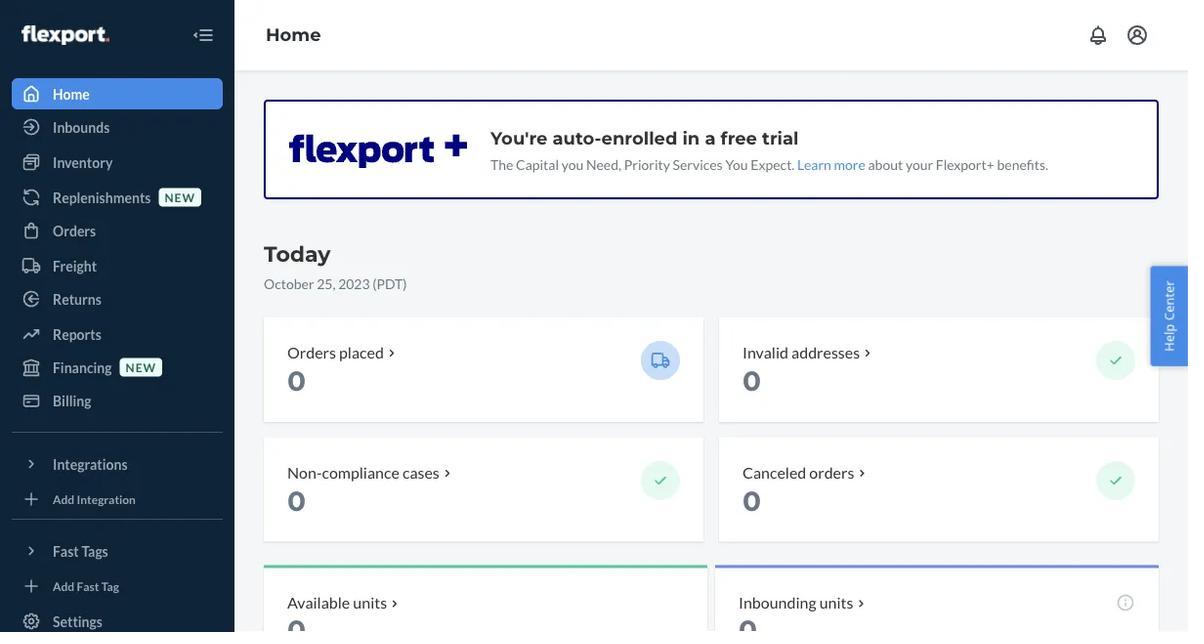 Task type: describe. For each thing, give the bounding box(es) containing it.
add fast tag
[[53, 579, 119, 593]]

add integration
[[53, 492, 136, 506]]

canceled orders
[[743, 463, 855, 482]]

orders for orders placed
[[287, 343, 336, 362]]

add for add fast tag
[[53, 579, 74, 593]]

inbounding units
[[739, 594, 854, 613]]

freight
[[53, 258, 97, 274]]

new for replenishments
[[165, 190, 195, 204]]

addresses
[[792, 343, 860, 362]]

tags
[[82, 543, 108, 560]]

0 for invalid
[[743, 364, 762, 398]]

returns link
[[12, 283, 223, 315]]

pdt
[[377, 275, 403, 292]]

(
[[373, 275, 377, 292]]

available units
[[287, 594, 387, 613]]

orders for orders
[[53, 222, 96, 239]]

integrations button
[[12, 449, 223, 480]]

your
[[906, 156, 934, 173]]

fast inside "dropdown button"
[[53, 543, 79, 560]]

the
[[491, 156, 514, 173]]

add for add integration
[[53, 492, 74, 506]]

settings
[[53, 613, 103, 630]]

orders link
[[12, 215, 223, 246]]

center
[[1161, 281, 1178, 321]]

flexport logo image
[[22, 25, 109, 45]]

inbounds link
[[12, 111, 223, 143]]

benefits.
[[998, 156, 1049, 173]]

billing link
[[12, 385, 223, 416]]

orders
[[810, 463, 855, 482]]

financing
[[53, 359, 112, 376]]

you
[[562, 156, 584, 173]]

enrolled
[[602, 127, 678, 149]]

flexport+
[[936, 156, 995, 173]]

freight link
[[12, 250, 223, 282]]

25,
[[317, 275, 336, 292]]

0 for canceled
[[743, 485, 762, 518]]

add fast tag link
[[12, 575, 223, 598]]

orders placed
[[287, 343, 384, 362]]

fast tags
[[53, 543, 108, 560]]

non-compliance cases
[[287, 463, 440, 482]]

open notifications image
[[1087, 23, 1110, 47]]

help center button
[[1151, 266, 1189, 366]]

new for financing
[[126, 360, 156, 374]]

inventory
[[53, 154, 113, 171]]

need,
[[586, 156, 622, 173]]

invalid addresses
[[743, 343, 860, 362]]

1 horizontal spatial home link
[[266, 24, 321, 46]]

settings link
[[12, 606, 223, 632]]

expect.
[[751, 156, 795, 173]]

replenishments
[[53, 189, 151, 206]]

1 vertical spatial home
[[53, 86, 90, 102]]

invalid
[[743, 343, 789, 362]]

integration
[[77, 492, 136, 506]]



Task type: vqa. For each thing, say whether or not it's contained in the screenshot.
bottommost Storage
no



Task type: locate. For each thing, give the bounding box(es) containing it.
available
[[287, 594, 350, 613]]

add integration link
[[12, 488, 223, 511]]

more
[[834, 156, 866, 173]]

inbounding
[[739, 594, 817, 613]]

2023
[[338, 275, 370, 292]]

available units button
[[264, 566, 708, 632]]

tag
[[101, 579, 119, 593]]

0 horizontal spatial new
[[126, 360, 156, 374]]

inventory link
[[12, 147, 223, 178]]

new up orders link
[[165, 190, 195, 204]]

2 add from the top
[[53, 579, 74, 593]]

0
[[287, 364, 306, 398], [743, 364, 762, 398], [287, 485, 306, 518], [743, 485, 762, 518]]

0 down invalid
[[743, 364, 762, 398]]

1 horizontal spatial new
[[165, 190, 195, 204]]

0 vertical spatial fast
[[53, 543, 79, 560]]

1 add from the top
[[53, 492, 74, 506]]

0 horizontal spatial units
[[353, 594, 387, 613]]

1 units from the left
[[353, 594, 387, 613]]

trial
[[763, 127, 799, 149]]

inbounds
[[53, 119, 110, 135]]

canceled
[[743, 463, 807, 482]]

units
[[353, 594, 387, 613], [820, 594, 854, 613]]

orders up freight
[[53, 222, 96, 239]]

1 vertical spatial home link
[[12, 78, 223, 109]]

cases
[[403, 463, 440, 482]]

you
[[726, 156, 748, 173]]

home
[[266, 24, 321, 46], [53, 86, 90, 102]]

about
[[869, 156, 903, 173]]

fast tags button
[[12, 536, 223, 567]]

learn more link
[[798, 156, 866, 173]]

open account menu image
[[1126, 23, 1150, 47]]

auto-
[[553, 127, 602, 149]]

integrations
[[53, 456, 128, 473]]

1 vertical spatial fast
[[77, 579, 99, 593]]

you're auto-enrolled in a free trial the capital you need, priority services you expect. learn more about your flexport+ benefits.
[[491, 127, 1049, 173]]

units for inbounding units
[[820, 594, 854, 613]]

0 vertical spatial home
[[266, 24, 321, 46]]

new
[[165, 190, 195, 204], [126, 360, 156, 374]]

home up inbounds
[[53, 86, 90, 102]]

0 vertical spatial orders
[[53, 222, 96, 239]]

0 vertical spatial home link
[[266, 24, 321, 46]]

home link right the close navigation image
[[266, 24, 321, 46]]

add up settings
[[53, 579, 74, 593]]

priority
[[624, 156, 670, 173]]

units right inbounding
[[820, 594, 854, 613]]

0 horizontal spatial home link
[[12, 78, 223, 109]]

)
[[403, 275, 407, 292]]

1 vertical spatial orders
[[287, 343, 336, 362]]

reports
[[53, 326, 101, 343]]

0 for non-
[[287, 485, 306, 518]]

orders
[[53, 222, 96, 239], [287, 343, 336, 362]]

new down the "reports" link
[[126, 360, 156, 374]]

0 down canceled at the right bottom
[[743, 485, 762, 518]]

0 horizontal spatial orders
[[53, 222, 96, 239]]

0 vertical spatial new
[[165, 190, 195, 204]]

0 horizontal spatial home
[[53, 86, 90, 102]]

inbounding units button
[[716, 566, 1159, 632]]

october
[[264, 275, 314, 292]]

home link
[[266, 24, 321, 46], [12, 78, 223, 109]]

add left integration
[[53, 492, 74, 506]]

reports link
[[12, 319, 223, 350]]

placed
[[339, 343, 384, 362]]

help
[[1161, 324, 1178, 352]]

fast
[[53, 543, 79, 560], [77, 579, 99, 593]]

orders left placed
[[287, 343, 336, 362]]

learn
[[798, 156, 832, 173]]

0 down orders placed in the bottom of the page
[[287, 364, 306, 398]]

2 units from the left
[[820, 594, 854, 613]]

you're
[[491, 127, 548, 149]]

add
[[53, 492, 74, 506], [53, 579, 74, 593]]

units for available units
[[353, 594, 387, 613]]

capital
[[516, 156, 559, 173]]

a
[[705, 127, 716, 149]]

billing
[[53, 392, 91, 409]]

fast left tag
[[77, 579, 99, 593]]

1 horizontal spatial orders
[[287, 343, 336, 362]]

today
[[264, 241, 331, 267]]

home link up inbounds link
[[12, 78, 223, 109]]

today october 25, 2023 ( pdt )
[[264, 241, 407, 292]]

home right the close navigation image
[[266, 24, 321, 46]]

close navigation image
[[192, 23, 215, 47]]

in
[[683, 127, 700, 149]]

1 vertical spatial add
[[53, 579, 74, 593]]

help center
[[1161, 281, 1178, 352]]

services
[[673, 156, 723, 173]]

units right available
[[353, 594, 387, 613]]

0 vertical spatial add
[[53, 492, 74, 506]]

returns
[[53, 291, 101, 307]]

0 for orders
[[287, 364, 306, 398]]

1 horizontal spatial units
[[820, 594, 854, 613]]

fast left tags
[[53, 543, 79, 560]]

non-
[[287, 463, 322, 482]]

1 horizontal spatial home
[[266, 24, 321, 46]]

compliance
[[322, 463, 400, 482]]

free
[[721, 127, 758, 149]]

0 down non-
[[287, 485, 306, 518]]

1 vertical spatial new
[[126, 360, 156, 374]]



